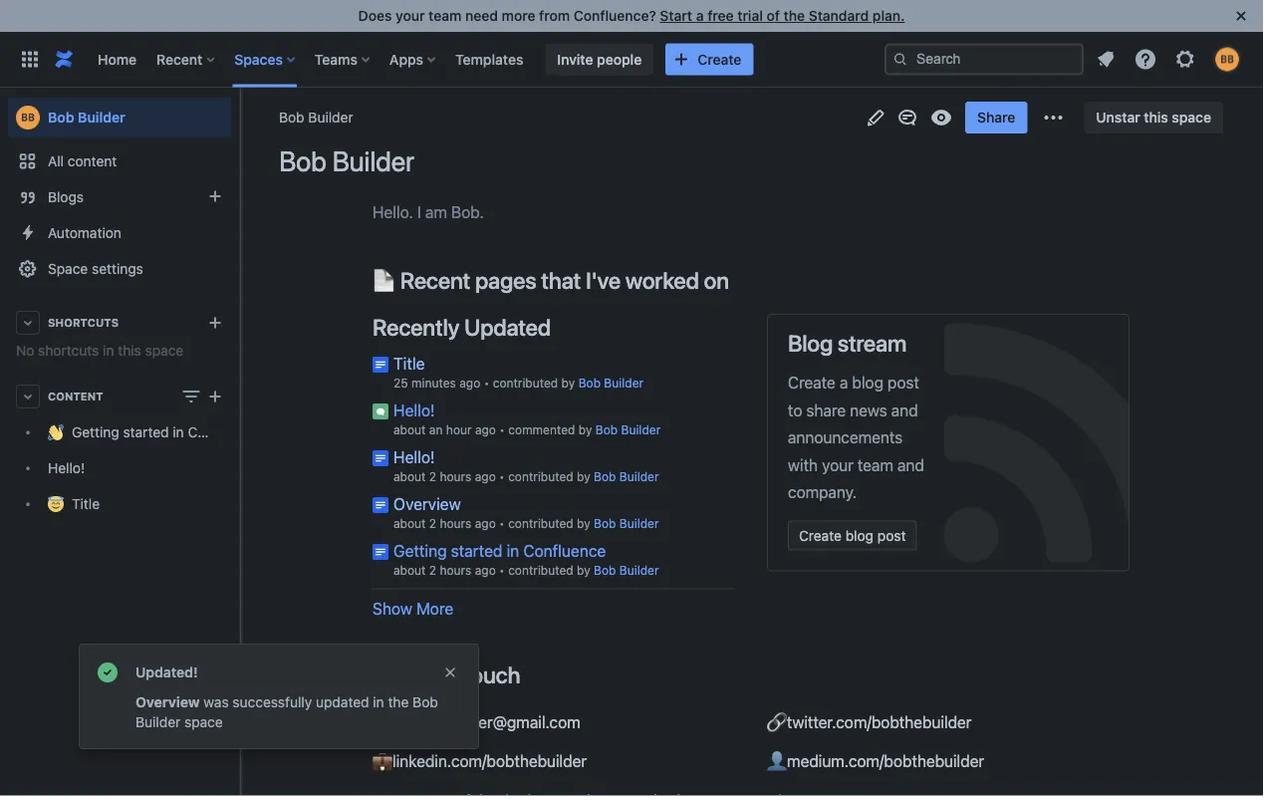 Task type: locate. For each thing, give the bounding box(es) containing it.
show
[[373, 599, 413, 618]]

share
[[807, 401, 846, 420]]

home
[[98, 51, 137, 67]]

space element
[[0, 88, 261, 796]]

a up share
[[840, 373, 848, 392]]

0 horizontal spatial title
[[72, 496, 100, 512]]

alert
[[80, 645, 478, 748]]

2 horizontal spatial space
[[1172, 109, 1212, 126]]

1 vertical spatial title
[[72, 496, 100, 512]]

edit this page image
[[864, 106, 888, 130]]

ago right minutes
[[460, 376, 481, 390]]

tree containing getting started in confluence
[[8, 415, 261, 522]]

getting started in confluence
[[72, 424, 261, 440]]

4 about from the top
[[394, 564, 426, 578]]

• right minutes
[[484, 376, 490, 390]]

hello! inside hello! about an hour ago • commented by bob builder
[[394, 401, 435, 420]]

0 vertical spatial this
[[1144, 109, 1169, 126]]

2 inside overview about 2 hours ago • contributed by bob builder
[[429, 517, 437, 531]]

dismiss image
[[443, 665, 458, 681]]

hello! inside tree
[[48, 460, 85, 476]]

contributed
[[493, 376, 558, 390], [508, 470, 574, 484], [508, 517, 574, 531], [508, 564, 574, 578]]

blogs
[[48, 189, 84, 205]]

tree inside space element
[[8, 415, 261, 522]]

1 vertical spatial getting
[[394, 541, 447, 560]]

tree
[[8, 415, 261, 522]]

🔗
[[767, 713, 783, 732]]

create inside create a blog post to share news and announcements with your team and company.
[[788, 373, 836, 392]]

1 vertical spatial confluence
[[524, 541, 606, 560]]

0 horizontal spatial a
[[696, 7, 704, 24]]

create blog post
[[799, 527, 906, 544]]

started down overview about 2 hours ago • contributed by bob builder
[[451, 541, 503, 560]]

1 about from the top
[[394, 423, 426, 437]]

space down the settings icon
[[1172, 109, 1212, 126]]

overview for overview
[[136, 694, 200, 711]]

am
[[425, 202, 447, 221]]

• inside overview about 2 hours ago • contributed by bob builder
[[499, 517, 505, 531]]

confluence image
[[52, 47, 76, 71]]

1 vertical spatial the
[[388, 694, 409, 711]]

0 vertical spatial overview
[[394, 494, 461, 513]]

commented
[[509, 423, 575, 437]]

builder inside title 25 minutes ago • contributed by bob builder
[[604, 376, 644, 390]]

create down free
[[698, 51, 742, 67]]

1 vertical spatial team
[[858, 455, 894, 474]]

0 vertical spatial post
[[888, 373, 920, 392]]

• down overview about 2 hours ago • contributed by bob builder
[[499, 564, 505, 578]]

in for 🖐 get in touch
[[441, 661, 459, 688]]

confluence inside getting started in confluence about 2 hours ago • contributed by bob builder
[[524, 541, 606, 560]]

🖐
[[373, 661, 395, 688]]

1 vertical spatial this
[[118, 342, 141, 359]]

bob builder up the all content
[[48, 109, 125, 126]]

0 vertical spatial create
[[698, 51, 742, 67]]

your right does
[[396, 7, 425, 24]]

2
[[429, 470, 437, 484], [429, 517, 437, 531], [429, 564, 437, 578]]

2 for overview
[[429, 517, 437, 531]]

blog up news
[[853, 373, 884, 392]]

1 vertical spatial and
[[898, 455, 925, 474]]

invite people button
[[546, 43, 654, 75]]

space down was
[[184, 714, 223, 731]]

getting started in confluence link down overview about 2 hours ago • contributed by bob builder
[[394, 541, 606, 560]]

team down announcements
[[858, 455, 894, 474]]

• up overview about 2 hours ago • contributed by bob builder
[[499, 470, 505, 484]]

0 horizontal spatial the
[[388, 694, 409, 711]]

ago inside overview about 2 hours ago • contributed by bob builder
[[475, 517, 496, 531]]

banner
[[0, 31, 1264, 88]]

0 horizontal spatial started
[[123, 424, 169, 440]]

ago for hello! about an hour ago • commented by bob builder
[[475, 423, 496, 437]]

announcements
[[788, 428, 903, 447]]

2 about from the top
[[394, 470, 426, 484]]

ago for hello! about 2 hours ago • contributed by bob builder
[[475, 470, 496, 484]]

create a blog image
[[203, 184, 227, 208]]

title inside title 25 minutes ago • contributed by bob builder
[[394, 354, 425, 373]]

overview inside alert
[[136, 694, 200, 711]]

confluence for getting started in confluence
[[188, 424, 261, 440]]

1 horizontal spatial getting
[[394, 541, 447, 560]]

1 vertical spatial overview
[[136, 694, 200, 711]]

hello! link down getting started in confluence at bottom
[[8, 450, 231, 486]]

about inside hello! about 2 hours ago • contributed by bob builder
[[394, 470, 426, 484]]

0 horizontal spatial title link
[[8, 486, 231, 522]]

in inside getting started in confluence about 2 hours ago • contributed by bob builder
[[507, 541, 520, 560]]

by right commented
[[579, 423, 592, 437]]

blog down 'company.'
[[846, 527, 874, 544]]

ago
[[460, 376, 481, 390], [475, 423, 496, 437], [475, 470, 496, 484], [475, 517, 496, 531], [475, 564, 496, 578]]

hello! inside hello! about 2 hours ago • contributed by bob builder
[[394, 448, 435, 466]]

ago inside hello! about an hour ago • commented by bob builder
[[475, 423, 496, 437]]

1 horizontal spatial confluence
[[524, 541, 606, 560]]

title link down getting started in confluence at bottom
[[8, 486, 231, 522]]

1 horizontal spatial space
[[184, 714, 223, 731]]

more actions image
[[1042, 106, 1066, 130]]

3 about from the top
[[394, 517, 426, 531]]

by for overview about 2 hours ago • contributed by bob builder
[[577, 517, 591, 531]]

1 horizontal spatial title link
[[394, 354, 425, 373]]

1 vertical spatial started
[[451, 541, 503, 560]]

ago up overview about 2 hours ago • contributed by bob builder
[[475, 470, 496, 484]]

confluence for getting started in confluence about 2 hours ago • contributed by bob builder
[[524, 541, 606, 560]]

2 vertical spatial space
[[184, 714, 223, 731]]

the up ✉️
[[388, 694, 409, 711]]

• left commented
[[500, 423, 505, 437]]

does
[[358, 7, 392, 24]]

unstar
[[1097, 109, 1141, 126]]

collapse sidebar image
[[217, 98, 261, 138]]

0 vertical spatial confluence
[[188, 424, 261, 440]]

1 vertical spatial post
[[878, 527, 906, 544]]

1 horizontal spatial overview
[[394, 494, 461, 513]]

2 up more
[[429, 564, 437, 578]]

all
[[48, 153, 64, 169]]

recent
[[157, 51, 203, 67], [400, 267, 471, 294]]

builder
[[78, 109, 125, 126], [308, 109, 353, 126], [332, 145, 414, 177], [604, 376, 644, 390], [621, 423, 661, 437], [620, 470, 659, 484], [620, 517, 659, 531], [620, 564, 659, 578], [136, 714, 181, 731]]

hello! link for hello! about an hour ago • commented by bob builder
[[394, 401, 435, 420]]

in down overview about 2 hours ago • contributed by bob builder
[[507, 541, 520, 560]]

confluence down create content image
[[188, 424, 261, 440]]

1 vertical spatial a
[[840, 373, 848, 392]]

0 horizontal spatial team
[[429, 7, 462, 24]]

hours down "overview" link
[[440, 517, 472, 531]]

1 vertical spatial create
[[788, 373, 836, 392]]

0 vertical spatial space
[[1172, 109, 1212, 126]]

recent button
[[151, 43, 223, 75]]

this
[[1144, 109, 1169, 126], [118, 342, 141, 359]]

started inside getting started in confluence about 2 hours ago • contributed by bob builder
[[451, 541, 503, 560]]

create inside dropdown button
[[698, 51, 742, 67]]

1 horizontal spatial the
[[784, 7, 805, 24]]

this down the shortcuts dropdown button
[[118, 342, 141, 359]]

ago right hour
[[475, 423, 496, 437]]

this right unstar
[[1144, 109, 1169, 126]]

getting
[[72, 424, 119, 440], [394, 541, 447, 560]]

started down content dropdown button
[[123, 424, 169, 440]]

create inside button
[[799, 527, 842, 544]]

hello! link down an
[[394, 448, 435, 466]]

in up ✉️
[[373, 694, 384, 711]]

linkedin.com/bobthebuilder
[[393, 752, 587, 771]]

on
[[704, 267, 729, 294]]

by up getting started in confluence about 2 hours ago • contributed by bob builder
[[577, 517, 591, 531]]

overview inside overview about 2 hours ago • contributed by bob builder
[[394, 494, 461, 513]]

post inside create a blog post to share news and announcements with your team and company.
[[888, 373, 920, 392]]

hello! down an
[[394, 448, 435, 466]]

all content
[[48, 153, 117, 169]]

3 2 from the top
[[429, 564, 437, 578]]

1 vertical spatial recent
[[400, 267, 471, 294]]

share
[[978, 109, 1016, 126]]

blog stream
[[788, 330, 907, 357]]

0 horizontal spatial confluence
[[188, 424, 261, 440]]

1 horizontal spatial team
[[858, 455, 894, 474]]

builder inside hello! about an hour ago • commented by bob builder
[[621, 423, 661, 437]]

0 vertical spatial started
[[123, 424, 169, 440]]

about up "overview" link
[[394, 470, 426, 484]]

title link up 25
[[394, 354, 425, 373]]

apps
[[390, 51, 424, 67]]

0 vertical spatial blog
[[853, 373, 884, 392]]

getting inside tree
[[72, 424, 119, 440]]

contributed inside hello! about 2 hours ago • contributed by bob builder
[[508, 470, 574, 484]]

the right of
[[784, 7, 805, 24]]

and
[[892, 401, 919, 420], [898, 455, 925, 474]]

ago down overview about 2 hours ago • contributed by bob builder
[[475, 564, 496, 578]]

your
[[396, 7, 425, 24], [822, 455, 854, 474]]

1 vertical spatial your
[[822, 455, 854, 474]]

stream
[[838, 330, 907, 357]]

contributed inside getting started in confluence about 2 hours ago • contributed by bob builder
[[508, 564, 574, 578]]

blogs link
[[8, 179, 231, 215]]

change view image
[[179, 385, 203, 409]]

2 inside hello! about 2 hours ago • contributed by bob builder
[[429, 470, 437, 484]]

blog inside create a blog post to share news and announcements with your team and company.
[[853, 373, 884, 392]]

started for getting started in confluence about 2 hours ago • contributed by bob builder
[[451, 541, 503, 560]]

1 vertical spatial space
[[145, 342, 184, 359]]

search image
[[893, 51, 909, 67]]

0 horizontal spatial space
[[145, 342, 184, 359]]

by up commented
[[562, 376, 575, 390]]

and down announcements
[[898, 455, 925, 474]]

0 vertical spatial getting
[[72, 424, 119, 440]]

hours up "overview" link
[[440, 470, 472, 484]]

team inside create a blog post to share news and announcements with your team and company.
[[858, 455, 894, 474]]

overview down updated!
[[136, 694, 200, 711]]

invite
[[558, 51, 594, 67]]

0 horizontal spatial your
[[396, 7, 425, 24]]

🖐 get in touch
[[373, 661, 521, 688]]

getting for getting started in confluence
[[72, 424, 119, 440]]

contributed up hello! about an hour ago • commented by bob builder
[[493, 376, 558, 390]]

a left free
[[696, 7, 704, 24]]

by inside hello! about 2 hours ago • contributed by bob builder
[[577, 470, 591, 484]]

confluence inside tree
[[188, 424, 261, 440]]

1 vertical spatial hours
[[440, 517, 472, 531]]

hello! down content
[[48, 460, 85, 476]]

in inside getting started in confluence link
[[173, 424, 184, 440]]

hours up more
[[440, 564, 472, 578]]

and right news
[[892, 401, 919, 420]]

create button
[[666, 43, 754, 75]]

• inside hello! about 2 hours ago • contributed by bob builder
[[499, 470, 505, 484]]

getting for getting started in confluence about 2 hours ago • contributed by bob builder
[[394, 541, 447, 560]]

blog
[[853, 373, 884, 392], [846, 527, 874, 544]]

by inside overview about 2 hours ago • contributed by bob builder
[[577, 517, 591, 531]]

hello! link up an
[[394, 401, 435, 420]]

•
[[484, 376, 490, 390], [500, 423, 505, 437], [499, 470, 505, 484], [499, 517, 505, 531], [499, 564, 505, 578]]

touch
[[464, 661, 521, 688]]

by
[[562, 376, 575, 390], [579, 423, 592, 437], [577, 470, 591, 484], [577, 517, 591, 531], [577, 564, 591, 578]]

about down "overview" link
[[394, 517, 426, 531]]

2 hours from the top
[[440, 517, 472, 531]]

2 down "overview" link
[[429, 517, 437, 531]]

Search field
[[885, 43, 1084, 75]]

the inside was successfully updated in the bob builder space
[[388, 694, 409, 711]]

contributed up overview about 2 hours ago • contributed by bob builder
[[508, 470, 574, 484]]

hello! for hello! about an hour ago • commented by bob builder
[[394, 401, 435, 420]]

0 vertical spatial recent
[[157, 51, 203, 67]]

by up overview about 2 hours ago • contributed by bob builder
[[577, 470, 591, 484]]

in down change view image
[[173, 424, 184, 440]]

ago for overview about 2 hours ago • contributed by bob builder
[[475, 517, 496, 531]]

getting down "overview" link
[[394, 541, 447, 560]]

hello! about an hour ago • commented by bob builder
[[394, 401, 661, 437]]

recent up recently
[[400, 267, 471, 294]]

hello! up an
[[394, 401, 435, 420]]

create for create a blog post to share news and announcements with your team and company.
[[788, 373, 836, 392]]

• inside hello! about an hour ago • commented by bob builder
[[500, 423, 505, 437]]

• up getting started in confluence about 2 hours ago • contributed by bob builder
[[499, 517, 505, 531]]

hours inside hello! about 2 hours ago • contributed by bob builder
[[440, 470, 472, 484]]

this inside button
[[1144, 109, 1169, 126]]

0 horizontal spatial getting started in confluence link
[[8, 415, 261, 450]]

by down overview about 2 hours ago • contributed by bob builder
[[577, 564, 591, 578]]

1 horizontal spatial a
[[840, 373, 848, 392]]

a
[[696, 7, 704, 24], [840, 373, 848, 392]]

create up share
[[788, 373, 836, 392]]

1 2 from the top
[[429, 470, 437, 484]]

in right get
[[441, 661, 459, 688]]

0 vertical spatial hours
[[440, 470, 472, 484]]

overview
[[394, 494, 461, 513], [136, 694, 200, 711]]

recent inside recent dropdown button
[[157, 51, 203, 67]]

medium.com/bobthebuilder
[[787, 752, 985, 771]]

2 2 from the top
[[429, 517, 437, 531]]

1 vertical spatial blog
[[846, 527, 874, 544]]

create down 'company.'
[[799, 527, 842, 544]]

confluence down overview about 2 hours ago • contributed by bob builder
[[524, 541, 606, 560]]

blog
[[788, 330, 833, 357]]

0 vertical spatial the
[[784, 7, 805, 24]]

• inside title 25 minutes ago • contributed by bob builder
[[484, 376, 490, 390]]

2 vertical spatial create
[[799, 527, 842, 544]]

bob builder up hello.
[[279, 145, 414, 177]]

1 vertical spatial getting started in confluence link
[[394, 541, 606, 560]]

0 vertical spatial title link
[[394, 354, 425, 373]]

space down the shortcuts dropdown button
[[145, 342, 184, 359]]

ago inside hello! about 2 hours ago • contributed by bob builder
[[475, 470, 496, 484]]

bob inside hello! about 2 hours ago • contributed by bob builder
[[594, 470, 616, 484]]

2 up "overview" link
[[429, 470, 437, 484]]

space inside was successfully updated in the bob builder space
[[184, 714, 223, 731]]

hello! for hello!
[[48, 460, 85, 476]]

hours inside overview about 2 hours ago • contributed by bob builder
[[440, 517, 472, 531]]

was
[[204, 694, 229, 711]]

title inside tree
[[72, 496, 100, 512]]

about inside overview about 2 hours ago • contributed by bob builder
[[394, 517, 426, 531]]

hello! link
[[394, 401, 435, 420], [394, 448, 435, 466], [8, 450, 231, 486]]

bob builder link
[[8, 98, 231, 138], [279, 108, 353, 128], [579, 376, 644, 390], [596, 423, 661, 437], [594, 470, 659, 484], [594, 517, 659, 531], [594, 564, 659, 578]]

by inside hello! about an hour ago • commented by bob builder
[[579, 423, 592, 437]]

1 vertical spatial title link
[[8, 486, 231, 522]]

contributed down overview about 2 hours ago • contributed by bob builder
[[508, 564, 574, 578]]

team left need
[[429, 7, 462, 24]]

title link
[[394, 354, 425, 373], [8, 486, 231, 522]]

started inside tree
[[123, 424, 169, 440]]

help icon image
[[1134, 47, 1158, 71]]

0 horizontal spatial this
[[118, 342, 141, 359]]

1 hours from the top
[[440, 470, 472, 484]]

0 horizontal spatial overview
[[136, 694, 200, 711]]

about up show more link
[[394, 564, 426, 578]]

1 horizontal spatial started
[[451, 541, 503, 560]]

getting started in confluence link down change view image
[[8, 415, 261, 450]]

banner containing home
[[0, 31, 1264, 88]]

✉️ bobthebuilder@gmail.com
[[373, 713, 581, 732]]

0 horizontal spatial recent
[[157, 51, 203, 67]]

contributed up getting started in confluence about 2 hours ago • contributed by bob builder
[[508, 517, 574, 531]]

your down announcements
[[822, 455, 854, 474]]

started for getting started in confluence
[[123, 424, 169, 440]]

plan.
[[873, 7, 905, 24]]

hello! link inside tree
[[8, 450, 231, 486]]

standard
[[809, 7, 869, 24]]

in down the shortcuts dropdown button
[[103, 342, 114, 359]]

create
[[698, 51, 742, 67], [788, 373, 836, 392], [799, 527, 842, 544]]

recent right home
[[157, 51, 203, 67]]

1 horizontal spatial this
[[1144, 109, 1169, 126]]

1 horizontal spatial title
[[394, 354, 425, 373]]

0 horizontal spatial getting
[[72, 424, 119, 440]]

started
[[123, 424, 169, 440], [451, 541, 503, 560]]

1 horizontal spatial getting started in confluence link
[[394, 541, 606, 560]]

1 horizontal spatial your
[[822, 455, 854, 474]]

of
[[767, 7, 780, 24]]

1 vertical spatial 2
[[429, 517, 437, 531]]

2 vertical spatial hours
[[440, 564, 472, 578]]

bob builder
[[48, 109, 125, 126], [279, 109, 353, 126], [279, 145, 414, 177]]

3 hours from the top
[[440, 564, 472, 578]]

recently updated
[[373, 314, 551, 341]]

confluence
[[188, 424, 261, 440], [524, 541, 606, 560]]

alert containing updated!
[[80, 645, 478, 748]]

2 vertical spatial 2
[[429, 564, 437, 578]]

overview down an
[[394, 494, 461, 513]]

getting down content
[[72, 424, 119, 440]]

getting inside getting started in confluence about 2 hours ago • contributed by bob builder
[[394, 541, 447, 560]]

about inside hello! about an hour ago • commented by bob builder
[[394, 423, 426, 437]]

0 vertical spatial 2
[[429, 470, 437, 484]]

about left an
[[394, 423, 426, 437]]

unstar this space button
[[1085, 102, 1224, 134]]

0 vertical spatial title
[[394, 354, 425, 373]]

ago up getting started in confluence about 2 hours ago • contributed by bob builder
[[475, 517, 496, 531]]



Task type: vqa. For each thing, say whether or not it's contained in the screenshot.
Title Link
yes



Task type: describe. For each thing, give the bounding box(es) containing it.
was successfully updated in the bob builder space
[[136, 694, 438, 731]]

successfully
[[233, 694, 312, 711]]

contributed inside title 25 minutes ago • contributed by bob builder
[[493, 376, 558, 390]]

add shortcut image
[[203, 311, 227, 335]]

ago inside title 25 minutes ago • contributed by bob builder
[[460, 376, 481, 390]]

more
[[502, 7, 536, 24]]

in for getting started in confluence about 2 hours ago • contributed by bob builder
[[507, 541, 520, 560]]

about for overview about 2 hours ago • contributed by bob builder
[[394, 517, 426, 531]]

25
[[394, 376, 408, 390]]

0 vertical spatial your
[[396, 7, 425, 24]]

this inside space element
[[118, 342, 141, 359]]

builder inside hello! about 2 hours ago • contributed by bob builder
[[620, 470, 659, 484]]

bob builder inside space element
[[48, 109, 125, 126]]

bob.
[[451, 202, 484, 221]]

💼
[[373, 752, 389, 771]]

notification icon image
[[1094, 47, 1118, 71]]

create blog post button
[[788, 521, 917, 551]]

start a free trial of the standard plan. link
[[660, 7, 905, 24]]

by inside getting started in confluence about 2 hours ago • contributed by bob builder
[[577, 564, 591, 578]]

spaces
[[235, 51, 283, 67]]

teams
[[315, 51, 358, 67]]

i
[[418, 202, 421, 221]]

bob inside title 25 minutes ago • contributed by bob builder
[[579, 376, 601, 390]]

blog inside create blog post button
[[846, 527, 874, 544]]

copy image
[[727, 268, 751, 292]]

2 for hello!
[[429, 470, 437, 484]]

free
[[708, 7, 734, 24]]

by for hello! about 2 hours ago • contributed by bob builder
[[577, 470, 591, 484]]

in for getting started in confluence
[[173, 424, 184, 440]]

about for hello! about an hour ago • commented by bob builder
[[394, 423, 426, 437]]

to
[[788, 401, 803, 420]]

hello! link for hello! about 2 hours ago • contributed by bob builder
[[394, 448, 435, 466]]

templates link
[[450, 43, 530, 75]]

hello! about 2 hours ago • contributed by bob builder
[[394, 448, 659, 484]]

people
[[597, 51, 642, 67]]

ago inside getting started in confluence about 2 hours ago • contributed by bob builder
[[475, 564, 496, 578]]

• for overview about 2 hours ago • contributed by bob builder
[[499, 517, 505, 531]]

company.
[[788, 483, 857, 502]]

about inside getting started in confluence about 2 hours ago • contributed by bob builder
[[394, 564, 426, 578]]

builder inside overview about 2 hours ago • contributed by bob builder
[[620, 517, 659, 531]]

📄
[[373, 267, 395, 294]]

bob inside getting started in confluence about 2 hours ago • contributed by bob builder
[[594, 564, 616, 578]]

space
[[48, 261, 88, 277]]

• for hello! about 2 hours ago • contributed by bob builder
[[499, 470, 505, 484]]

💼 linkedin.com/bobthebuilder
[[373, 752, 587, 771]]

need
[[466, 7, 498, 24]]

builder inside was successfully updated in the bob builder space
[[136, 714, 181, 731]]

create a blog post to share news and announcements with your team and company.
[[788, 373, 925, 502]]

👤 medium.com/bobthebuilder
[[767, 752, 985, 771]]

1 horizontal spatial recent
[[400, 267, 471, 294]]

content button
[[8, 379, 231, 415]]

hours for hello!
[[440, 470, 472, 484]]

shortcuts
[[48, 316, 119, 329]]

0 vertical spatial a
[[696, 7, 704, 24]]

home link
[[92, 43, 143, 75]]

bobthebuilder@gmail.com
[[393, 713, 581, 732]]

that
[[542, 267, 581, 294]]

bob inside space element
[[48, 109, 74, 126]]

success image
[[96, 661, 120, 685]]

hello. i am bob.
[[373, 202, 484, 221]]

show more
[[373, 599, 454, 618]]

overview for overview about 2 hours ago • contributed by bob builder
[[394, 494, 461, 513]]

automation link
[[8, 215, 231, 251]]

title for title
[[72, 496, 100, 512]]

invite people
[[558, 51, 642, 67]]

worked
[[626, 267, 699, 294]]

bob inside hello! about an hour ago • commented by bob builder
[[596, 423, 618, 437]]

i've
[[586, 267, 621, 294]]

contributed inside overview about 2 hours ago • contributed by bob builder
[[508, 517, 574, 531]]

your inside create a blog post to share news and announcements with your team and company.
[[822, 455, 854, 474]]

automation
[[48, 225, 121, 241]]

show more link
[[373, 599, 454, 618]]

spaces button
[[229, 43, 303, 75]]

get
[[400, 661, 436, 688]]

space inside button
[[1172, 109, 1212, 126]]

templates
[[456, 51, 524, 67]]

👤
[[767, 752, 783, 771]]

settings
[[92, 261, 143, 277]]

in inside was successfully updated in the bob builder space
[[373, 694, 384, 711]]

hour
[[446, 423, 472, 437]]

hello.
[[373, 202, 413, 221]]

stop watching image
[[930, 106, 954, 130]]

apps button
[[384, 43, 444, 75]]

0 vertical spatial and
[[892, 401, 919, 420]]

by inside title 25 minutes ago • contributed by bob builder
[[562, 376, 575, 390]]

bob inside overview about 2 hours ago • contributed by bob builder
[[594, 517, 616, 531]]

news
[[850, 401, 888, 420]]

bob builder link for hello! about 2 hours ago • contributed by bob builder
[[594, 470, 659, 484]]

hours for overview
[[440, 517, 472, 531]]

pages
[[475, 267, 537, 294]]

settings icon image
[[1174, 47, 1198, 71]]

in for no shortcuts in this space
[[103, 342, 114, 359]]

all content link
[[8, 144, 231, 179]]

bob inside was successfully updated in the bob builder space
[[413, 694, 438, 711]]

overview about 2 hours ago • contributed by bob builder
[[394, 494, 659, 531]]

2 inside getting started in confluence about 2 hours ago • contributed by bob builder
[[429, 564, 437, 578]]

copy image
[[519, 662, 543, 686]]

close image
[[1230, 4, 1254, 28]]

🔗 twitter.com/bobthebuilder
[[767, 713, 972, 732]]

create content image
[[203, 385, 227, 409]]

bob builder link for title 25 minutes ago • contributed by bob builder
[[579, 376, 644, 390]]

share button
[[966, 102, 1028, 134]]

0 vertical spatial team
[[429, 7, 462, 24]]

unstar this space
[[1097, 109, 1212, 126]]

create for create blog post
[[799, 527, 842, 544]]

overview link
[[394, 494, 461, 513]]

content
[[68, 153, 117, 169]]

about for hello! about 2 hours ago • contributed by bob builder
[[394, 470, 426, 484]]

shortcuts button
[[8, 305, 231, 341]]

from
[[539, 7, 570, 24]]

global element
[[12, 31, 885, 87]]

bob builder link for getting started in confluence about 2 hours ago • contributed by bob builder
[[594, 564, 659, 578]]

updated
[[465, 314, 551, 341]]

appswitcher icon image
[[18, 47, 42, 71]]

bob builder down "teams" at the left top
[[279, 109, 353, 126]]

space settings
[[48, 261, 143, 277]]

recently
[[373, 314, 460, 341]]

teams button
[[309, 43, 378, 75]]

builder inside getting started in confluence about 2 hours ago • contributed by bob builder
[[620, 564, 659, 578]]

a inside create a blog post to share news and announcements with your team and company.
[[840, 373, 848, 392]]

start
[[660, 7, 693, 24]]

post inside button
[[878, 527, 906, 544]]

no
[[16, 342, 34, 359]]

hours inside getting started in confluence about 2 hours ago • contributed by bob builder
[[440, 564, 472, 578]]

getting started in confluence about 2 hours ago • contributed by bob builder
[[394, 541, 659, 578]]

does your team need more from confluence? start a free trial of the standard plan.
[[358, 7, 905, 24]]

bob builder link for hello! about an hour ago • commented by bob builder
[[596, 423, 661, 437]]

📄 recent pages that i've worked on
[[373, 267, 729, 294]]

by for hello! about an hour ago • commented by bob builder
[[579, 423, 592, 437]]

minutes
[[412, 376, 456, 390]]

confluence?
[[574, 7, 657, 24]]

• inside getting started in confluence about 2 hours ago • contributed by bob builder
[[499, 564, 505, 578]]

title for title 25 minutes ago • contributed by bob builder
[[394, 354, 425, 373]]

content
[[48, 390, 103, 403]]

bob builder link for overview about 2 hours ago • contributed by bob builder
[[594, 517, 659, 531]]

0 vertical spatial getting started in confluence link
[[8, 415, 261, 450]]

updated
[[316, 694, 369, 711]]

updated!
[[136, 664, 198, 681]]

confluence image
[[52, 47, 76, 71]]

• for hello! about an hour ago • commented by bob builder
[[500, 423, 505, 437]]

twitter.com/bobthebuilder
[[787, 713, 972, 732]]

hello! for hello! about 2 hours ago • contributed by bob builder
[[394, 448, 435, 466]]

builder inside space element
[[78, 109, 125, 126]]

create for create
[[698, 51, 742, 67]]

an
[[429, 423, 443, 437]]

title 25 minutes ago • contributed by bob builder
[[394, 354, 644, 390]]

more
[[417, 599, 454, 618]]



